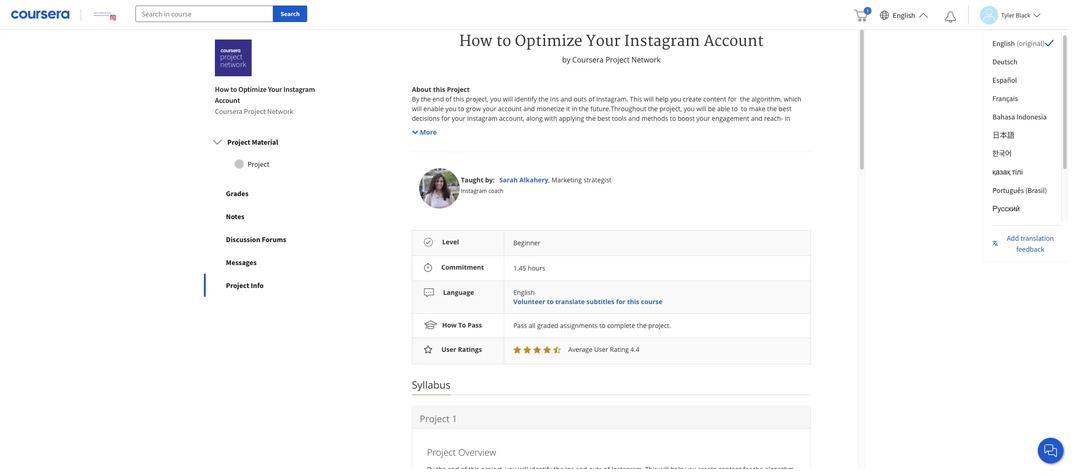 Task type: locate. For each thing, give the bounding box(es) containing it.
1 vertical spatial account
[[669, 143, 693, 152]]

in right "it"
[[572, 104, 578, 113]]

overview
[[459, 446, 496, 458]]

of
[[446, 95, 452, 103], [589, 95, 595, 103]]

average
[[569, 345, 593, 354]]

your for how to optimize your instagram account coursera project network
[[268, 85, 282, 94]]

of right end
[[446, 95, 452, 103]]

create down accordance
[[412, 133, 431, 142]]

pass right to
[[468, 321, 482, 329]]

content
[[704, 95, 727, 103]]

,
[[549, 175, 550, 184]]

instagram.
[[596, 95, 629, 103]]

the left algorithm,
[[740, 95, 750, 103]]

best up reach-
[[779, 104, 792, 113]]

english menu
[[986, 34, 1068, 236]]

best down story
[[477, 143, 490, 152]]

and down bio
[[695, 143, 706, 152]]

0 horizontal spatial different
[[647, 172, 673, 181]]

your inside the how to optimize your instagram account coursera project network
[[268, 85, 282, 94]]

we
[[571, 124, 580, 132], [722, 124, 730, 132], [455, 172, 463, 181]]

deutsch
[[993, 57, 1018, 66]]

1 of from the left
[[446, 95, 452, 103]]

2 horizontal spatial how
[[459, 32, 493, 51]]

0 vertical spatial network
[[632, 55, 661, 65]]

will left be
[[697, 104, 707, 113]]

1 horizontal spatial account
[[704, 32, 764, 51]]

that left it's at the left
[[438, 181, 451, 190]]

accordance
[[412, 124, 446, 132]]

graded
[[537, 321, 559, 330]]

project,
[[466, 95, 489, 103], [660, 104, 682, 113]]

different left designs
[[647, 172, 673, 181]]

english left (
[[993, 39, 1015, 48]]

user left rating
[[594, 345, 608, 354]]

0 horizontal spatial project,
[[466, 95, 489, 103]]

project, up boost
[[660, 104, 682, 113]]

this up through
[[412, 143, 424, 152]]

discussion
[[226, 235, 260, 244]]

1 horizontal spatial with
[[545, 114, 557, 123]]

1 vertical spatial your
[[268, 85, 282, 94]]

decisions
[[412, 114, 440, 123]]

we down applying
[[571, 124, 580, 132]]

shopping cart: 1 item image
[[855, 7, 872, 22]]

their
[[654, 143, 668, 152], [740, 143, 754, 152]]

қазақ тілі
[[993, 167, 1023, 176]]

that down algorithm.
[[512, 133, 524, 142]]

optimize for how to optimize your instagram account by coursera project network
[[515, 32, 583, 51]]

0 horizontal spatial coursera
[[215, 107, 243, 116]]

1 vertical spatial coursera
[[215, 107, 243, 116]]

and
[[561, 95, 572, 103], [524, 104, 535, 113], [629, 114, 640, 123], [751, 114, 763, 123], [709, 124, 720, 132], [695, 143, 706, 152], [718, 172, 729, 181]]

help up methods
[[656, 95, 669, 103]]

0 vertical spatial optimize
[[515, 32, 583, 51]]

english inside "english" button
[[893, 10, 916, 20]]

1 vertical spatial make
[[629, 172, 646, 181]]

қазақ
[[993, 167, 1011, 176]]

we up it's at the left
[[455, 172, 463, 181]]

0 vertical spatial your
[[586, 32, 621, 51]]

0 horizontal spatial their
[[654, 143, 668, 152]]

0 vertical spatial create
[[683, 95, 702, 103]]

0 horizontal spatial which
[[571, 172, 588, 181]]

how to pass
[[442, 321, 482, 329]]

0 horizontal spatial of
[[446, 95, 452, 103]]

help down towards
[[602, 172, 615, 181]]

2 horizontal spatial tools
[[783, 124, 798, 132]]

0 horizontal spatial user
[[442, 345, 457, 354]]

0 horizontal spatial optimize
[[239, 85, 267, 94]]

1 horizontal spatial different
[[756, 124, 782, 132]]

create
[[683, 95, 702, 103], [412, 133, 431, 142]]

how for how to optimize your instagram account by coursera project network
[[459, 32, 493, 51]]

in right reach-
[[785, 114, 791, 123]]

their down an at top
[[654, 143, 668, 152]]

project up instagram.
[[606, 55, 630, 65]]

1 horizontal spatial is
[[471, 143, 476, 152]]

1 vertical spatial help
[[602, 172, 615, 181]]

0 vertical spatial how
[[459, 32, 493, 51]]

grow
[[466, 104, 481, 113]]

1 horizontal spatial help
[[656, 95, 669, 103]]

and down identify at the top of page
[[524, 104, 535, 113]]

for
[[728, 95, 737, 103], [442, 114, 450, 123], [565, 133, 574, 142], [492, 143, 500, 152], [616, 297, 626, 306]]

highlights
[[481, 133, 510, 142]]

will up free!
[[465, 172, 475, 181]]

project inside project link
[[248, 159, 269, 169]]

account up designs
[[669, 143, 693, 152]]

make down algorithm,
[[749, 104, 766, 113]]

1 vertical spatial project,
[[660, 104, 682, 113]]

optimize
[[515, 32, 583, 51], [239, 85, 267, 94]]

the up go
[[586, 114, 596, 123]]

1 user from the left
[[442, 345, 457, 354]]

language
[[443, 288, 474, 297]]

material
[[252, 137, 278, 147]]

1 horizontal spatial how
[[442, 321, 457, 329]]

in
[[412, 172, 418, 181]]

coursera up project material at left
[[215, 107, 243, 116]]

1 horizontal spatial your
[[586, 32, 621, 51]]

black
[[1016, 11, 1031, 19]]

help center image
[[1046, 445, 1057, 456]]

notes
[[226, 212, 245, 221]]

messages
[[226, 258, 257, 267]]

0 vertical spatial help
[[656, 95, 669, 103]]

instagram inside how to optimize your instagram account by coursera project network
[[624, 32, 700, 51]]

1 horizontal spatial their
[[740, 143, 754, 152]]

bahasa
[[993, 112, 1015, 121]]

this right end
[[454, 95, 464, 103]]

pass
[[468, 321, 482, 329], [514, 321, 527, 330]]

use left some
[[477, 172, 487, 181]]

tools up presence
[[783, 124, 798, 132]]

1 horizontal spatial tools
[[612, 114, 627, 123]]

0 vertical spatial in
[[572, 104, 578, 113]]

english inside english volunteer to translate subtitles for this course
[[514, 288, 535, 297]]

0 vertical spatial coursera
[[573, 55, 604, 65]]

optimize up by
[[515, 32, 583, 51]]

pass left all in the bottom of the page
[[514, 321, 527, 330]]

able
[[717, 104, 730, 113]]

are
[[526, 133, 536, 142], [567, 143, 577, 152]]

use down engagement at the top of page
[[743, 124, 754, 132]]

discussion forums
[[226, 235, 286, 244]]

business
[[756, 143, 782, 152]]

account inside how to optimize your instagram account by coursera project network
[[704, 32, 764, 51]]

are right who
[[567, 143, 577, 152]]

1 vertical spatial tools
[[783, 124, 798, 132]]

along
[[526, 114, 543, 123]]

bahasa indonesia button
[[986, 108, 1062, 126]]

1 horizontal spatial user
[[594, 345, 608, 354]]

한국어 button
[[986, 144, 1062, 163]]

which right algorithm,
[[784, 95, 802, 103]]

tools
[[612, 114, 627, 123], [783, 124, 798, 132], [521, 172, 536, 181]]

1 vertical spatial create
[[412, 133, 431, 142]]

optimize down coursera project network image
[[239, 85, 267, 94]]

this left course
[[627, 297, 640, 306]]

how to optimize your instagram account by coursera project network
[[459, 32, 764, 65]]

0 vertical spatial is
[[471, 143, 476, 152]]

for down moreover,
[[565, 133, 574, 142]]

your up story
[[452, 114, 466, 123]]

english inside english menu
[[993, 39, 1015, 48]]

1.45 hours
[[514, 264, 545, 272]]

optimize inside how to optimize your instagram account by coursera project network
[[515, 32, 583, 51]]

project left material
[[227, 137, 250, 147]]

(brasil)
[[1026, 186, 1047, 195]]

show notifications image
[[945, 11, 957, 23]]

0 horizontal spatial this
[[412, 143, 424, 152]]

1 vertical spatial use
[[477, 172, 487, 181]]

add
[[1007, 234, 1019, 243]]

coursera image
[[11, 7, 69, 22]]

by
[[412, 95, 419, 103]]

tools left the like
[[521, 172, 536, 181]]

of right the outs
[[589, 95, 595, 103]]

different down reach-
[[756, 124, 782, 132]]

0 vertical spatial different
[[756, 124, 782, 132]]

english right 'shopping cart: 1 item' icon
[[893, 10, 916, 20]]

1 horizontal spatial english
[[893, 10, 916, 20]]

1 horizontal spatial which
[[784, 95, 802, 103]]

tools down future.throughout
[[612, 114, 627, 123]]

0 vertical spatial account
[[704, 32, 764, 51]]

2 of from the left
[[589, 95, 595, 103]]

coursera right by
[[573, 55, 604, 65]]

we down engagement at the top of page
[[722, 124, 730, 132]]

project down story
[[448, 143, 469, 152]]

project up it's at the left
[[432, 172, 453, 181]]

0 horizontal spatial that
[[438, 181, 451, 190]]

1 horizontal spatial of
[[589, 95, 595, 103]]

1 horizontal spatial coursera
[[573, 55, 604, 65]]

project up grow
[[447, 85, 470, 94]]

how inside how to optimize your instagram account by coursera project network
[[459, 32, 493, 51]]

日本語 button
[[986, 126, 1062, 144]]

your for how to optimize your instagram account by coursera project network
[[586, 32, 621, 51]]

project up project material at left
[[244, 107, 266, 116]]

their left business
[[740, 143, 754, 152]]

español button
[[986, 71, 1062, 89]]

best up over
[[598, 114, 611, 123]]

is down story
[[471, 143, 476, 152]]

english ( original )
[[993, 39, 1045, 48]]

português (brasil) button
[[986, 181, 1062, 199]]

your up bio
[[697, 114, 710, 123]]

info
[[251, 281, 264, 290]]

user left 'ratings'
[[442, 345, 457, 354]]

0 horizontal spatial account
[[498, 104, 522, 113]]

0 horizontal spatial are
[[526, 133, 536, 142]]

1 vertical spatial optimize
[[239, 85, 267, 94]]

about
[[774, 172, 792, 181]]

this
[[433, 85, 445, 94], [454, 95, 464, 103], [419, 172, 430, 181], [627, 297, 640, 306]]

account up account, at the left of the page
[[498, 104, 522, 113]]

best
[[779, 104, 792, 113], [598, 114, 611, 123], [477, 143, 490, 152], [742, 172, 755, 181]]

like
[[537, 172, 547, 181]]

1 horizontal spatial account
[[669, 143, 693, 152]]

1 vertical spatial is
[[432, 181, 437, 190]]

are down algorithm.
[[526, 133, 536, 142]]

network
[[632, 55, 661, 65], [267, 107, 294, 116]]

1 vertical spatial in
[[785, 114, 791, 123]]

1 horizontal spatial we
[[571, 124, 580, 132]]

how to optimize your instagram account coursera project network
[[215, 85, 315, 116]]

commitment
[[442, 263, 484, 272]]

user
[[442, 345, 457, 354], [594, 345, 608, 354]]

will left identify at the top of page
[[503, 95, 513, 103]]

search
[[281, 10, 300, 18]]

1 vertical spatial how
[[215, 85, 229, 94]]

2 horizontal spatial english
[[993, 39, 1015, 48]]

your inside how to optimize your instagram account by coursera project network
[[586, 32, 621, 51]]

enable
[[424, 104, 444, 113]]

free!
[[462, 181, 476, 190]]

boost
[[678, 114, 695, 123]]

1 horizontal spatial optimize
[[515, 32, 583, 51]]

optimize inside the how to optimize your instagram account coursera project network
[[239, 85, 267, 94]]

english up volunteer at the bottom of the page
[[514, 288, 535, 297]]

this right in
[[419, 172, 430, 181]]

through
[[412, 153, 436, 161]]

discussion forums link
[[204, 228, 336, 251]]

is right canva
[[432, 181, 437, 190]]

account for how to optimize your instagram account coursera project network
[[215, 96, 240, 105]]

this up future.throughout
[[630, 95, 642, 103]]

coursera
[[573, 55, 604, 65], [215, 107, 243, 116]]

translation
[[1021, 234, 1054, 243]]

the right 'by'
[[421, 95, 431, 103]]

project material
[[227, 137, 278, 147]]

chat with us image
[[1044, 443, 1058, 458]]

0 horizontal spatial account
[[215, 96, 240, 105]]

project, up grow
[[466, 95, 489, 103]]

0 vertical spatial this
[[630, 95, 642, 103]]

0 vertical spatial with
[[545, 114, 557, 123]]

0 vertical spatial make
[[749, 104, 766, 113]]

this inside english volunteer to translate subtitles for this course
[[627, 297, 640, 306]]

2 vertical spatial how
[[442, 321, 457, 329]]

0 vertical spatial that
[[512, 133, 524, 142]]

create up boost
[[683, 95, 702, 103]]

français button
[[986, 89, 1062, 108]]

1 vertical spatial english
[[993, 39, 1015, 48]]

and left reach-
[[751, 114, 763, 123]]

your right grow
[[483, 104, 497, 113]]

subtitles
[[587, 297, 615, 306]]

presence
[[784, 143, 811, 152]]

2 vertical spatial english
[[514, 288, 535, 297]]

make down growing
[[629, 172, 646, 181]]

0 horizontal spatial use
[[477, 172, 487, 181]]

your
[[586, 32, 621, 51], [268, 85, 282, 94]]

2 vertical spatial tools
[[521, 172, 536, 181]]

use
[[743, 124, 754, 132], [477, 172, 487, 181]]

0 horizontal spatial is
[[432, 181, 437, 190]]

account inside the how to optimize your instagram account coursera project network
[[215, 96, 240, 105]]

1 vertical spatial network
[[267, 107, 294, 116]]

forums
[[262, 235, 286, 244]]

monetize
[[537, 104, 565, 113]]

project down project material at left
[[248, 159, 269, 169]]

feedback
[[1017, 245, 1045, 254]]

english for english volunteer to translate subtitles for this course
[[514, 288, 535, 297]]

1 horizontal spatial in
[[785, 114, 791, 123]]

to inside how to optimize your instagram account by coursera project network
[[496, 32, 511, 51]]

0 vertical spatial project,
[[466, 95, 489, 103]]

0 horizontal spatial help
[[602, 172, 615, 181]]

1 vertical spatial different
[[647, 172, 673, 181]]

0 horizontal spatial pass
[[468, 321, 482, 329]]

1 vertical spatial this
[[412, 143, 424, 152]]

0 horizontal spatial network
[[267, 107, 294, 116]]

1 vertical spatial with
[[448, 124, 461, 132]]

how inside the how to optimize your instagram account coursera project network
[[215, 85, 229, 94]]

1 horizontal spatial network
[[632, 55, 661, 65]]

for right subtitles
[[616, 297, 626, 306]]

how
[[459, 32, 493, 51], [215, 85, 229, 94], [442, 321, 457, 329]]

with right accordance
[[448, 124, 461, 132]]

which right canva, at the right top of the page
[[571, 172, 588, 181]]

1 horizontal spatial are
[[567, 143, 577, 152]]

1 horizontal spatial use
[[743, 124, 754, 132]]

that
[[512, 133, 524, 142], [438, 181, 451, 190]]

0 vertical spatial english
[[893, 10, 916, 20]]

0 horizontal spatial make
[[629, 172, 646, 181]]

with down monetize
[[545, 114, 557, 123]]

the down the outs
[[579, 104, 589, 113]]

and right bio
[[709, 124, 720, 132]]

0 vertical spatial use
[[743, 124, 754, 132]]

1 vertical spatial account
[[215, 96, 240, 105]]

0 vertical spatial are
[[526, 133, 536, 142]]

project left info
[[226, 281, 249, 290]]



Task type: vqa. For each thing, say whether or not it's contained in the screenshot.
"Indonesia" at the top
yes



Task type: describe. For each thing, give the bounding box(es) containing it.
the up methods
[[648, 104, 658, 113]]

(
[[1017, 39, 1019, 48]]

1 vertical spatial project
[[432, 172, 453, 181]]

1 horizontal spatial that
[[512, 133, 524, 142]]

project inside about this project by the end of this project, you will identify the ins and outs of instagram. this will help you create content for  the algorithm, which will enable you to grow your account and monetize it in the future.throughout the project, you will be able to  to make the best decisions for your instagram account, along with applying the best tools and methods to boost your engagement and reach- in accordance with the instagram algorithm. moreover, we will go over how to write an instagram bio and we will use different tools to create instagram story highlights that are essential for your business. this guided project is best for instagram users who are looking towards growing their account and increasing their business presence through instagram in this project we will use some free tools like canva, which will help you make different designs easily and the best thing about canva is that it's free!
[[447, 85, 470, 94]]

grades
[[226, 189, 249, 198]]

guided
[[426, 143, 447, 152]]

for down "highlights" at the left of the page
[[492, 143, 500, 152]]

how for how to pass
[[442, 321, 457, 329]]

1 their from the left
[[654, 143, 668, 152]]

1 vertical spatial that
[[438, 181, 451, 190]]

growing
[[628, 143, 652, 152]]

volunteer
[[514, 297, 545, 306]]

project inside how to optimize your instagram account by coursera project network
[[606, 55, 630, 65]]

some
[[489, 172, 505, 181]]

project link
[[213, 155, 328, 173]]

search button
[[273, 6, 307, 22]]

project left 1
[[420, 412, 450, 425]]

project inside project material dropdown button
[[227, 137, 250, 147]]

0 vertical spatial account
[[498, 104, 522, 113]]

1 horizontal spatial project,
[[660, 104, 682, 113]]

will down engagement at the top of page
[[732, 124, 742, 132]]

will left go
[[581, 124, 591, 132]]

future.throughout
[[591, 104, 647, 113]]

level
[[442, 238, 459, 246]]

the left project.
[[637, 321, 647, 330]]

write
[[639, 124, 654, 132]]

1 vertical spatial which
[[571, 172, 588, 181]]

project.
[[649, 321, 671, 330]]

reach-
[[764, 114, 783, 123]]

and up how
[[629, 114, 640, 123]]

english button
[[877, 0, 932, 30]]

sarah alkahery image
[[419, 168, 460, 209]]

0 horizontal spatial in
[[572, 104, 578, 113]]

for inside english volunteer to translate subtitles for this course
[[616, 297, 626, 306]]

the right easily
[[731, 172, 741, 181]]

coursera inside the how to optimize your instagram account coursera project network
[[215, 107, 243, 116]]

will right marketing
[[590, 172, 600, 181]]

complete
[[607, 321, 635, 330]]

1 horizontal spatial this
[[630, 95, 642, 103]]

by:
[[485, 175, 495, 184]]

user ratings
[[442, 345, 482, 354]]

course
[[641, 297, 663, 306]]

project 1
[[420, 412, 457, 425]]

қазақ тілі button
[[986, 163, 1062, 181]]

project inside project info link
[[226, 281, 249, 290]]

тілі
[[1012, 167, 1023, 176]]

for down enable
[[442, 114, 450, 123]]

story
[[465, 133, 480, 142]]

identify
[[515, 95, 537, 103]]

한국어
[[993, 149, 1012, 158]]

deutsch button
[[986, 52, 1062, 71]]

this up end
[[433, 85, 445, 94]]

will down 'by'
[[412, 104, 422, 113]]

1 horizontal spatial create
[[683, 95, 702, 103]]

messages link
[[204, 251, 336, 274]]

it's
[[452, 181, 460, 190]]

how for how to optimize your instagram account coursera project network
[[215, 85, 229, 94]]

to
[[458, 321, 466, 329]]

1 horizontal spatial pass
[[514, 321, 527, 330]]

users
[[534, 143, 551, 152]]

project info link
[[204, 274, 336, 297]]

bio
[[697, 124, 707, 132]]

0 horizontal spatial with
[[448, 124, 461, 132]]

easily
[[699, 172, 716, 181]]

will up methods
[[644, 95, 654, 103]]

2 their from the left
[[740, 143, 754, 152]]

your up looking
[[576, 133, 589, 142]]

project down project 1
[[427, 446, 456, 458]]

over
[[602, 124, 615, 132]]

translate
[[556, 297, 585, 306]]

1 horizontal spatial make
[[749, 104, 766, 113]]

0 horizontal spatial create
[[412, 133, 431, 142]]

looking
[[578, 143, 600, 152]]

and up "it"
[[561, 95, 572, 103]]

project inside the how to optimize your instagram account coursera project network
[[244, 107, 266, 116]]

to inside english volunteer to translate subtitles for this course
[[547, 297, 554, 306]]

ratings
[[458, 345, 482, 354]]

Search in course text field
[[136, 6, 273, 22]]

0 horizontal spatial we
[[455, 172, 463, 181]]

all
[[529, 321, 536, 330]]

tyler black button
[[968, 6, 1041, 24]]

account,
[[499, 114, 525, 123]]

instagram inside the how to optimize your instagram account coursera project network
[[284, 85, 315, 94]]

0 vertical spatial tools
[[612, 114, 627, 123]]

instagram inside taught by: sarah alkahery , marketing strategist instagram coach
[[461, 187, 487, 195]]

algorithm,
[[752, 95, 782, 103]]

algorithm.
[[506, 124, 537, 132]]

tyler
[[1002, 11, 1015, 19]]

business.
[[591, 133, 619, 142]]

0 vertical spatial project
[[448, 143, 469, 152]]

english for english ( original )
[[993, 39, 1015, 48]]

to inside the how to optimize your instagram account coursera project network
[[231, 85, 237, 94]]

free
[[507, 172, 519, 181]]

the up reach-
[[767, 104, 777, 113]]

2 horizontal spatial we
[[722, 124, 730, 132]]

project info
[[226, 281, 264, 290]]

volunteer to translate subtitles for this course link
[[514, 297, 663, 306]]

english for english
[[893, 10, 916, 20]]

network inside the how to optimize your instagram account coursera project network
[[267, 107, 294, 116]]

designs
[[675, 172, 698, 181]]

coursera inside how to optimize your instagram account by coursera project network
[[573, 55, 604, 65]]

marketing
[[552, 175, 582, 184]]

1 vertical spatial are
[[567, 143, 577, 152]]

strategist
[[584, 175, 612, 184]]

account for how to optimize your instagram account by coursera project network
[[704, 32, 764, 51]]

2 user from the left
[[594, 345, 608, 354]]

about this project by the end of this project, you will identify the ins and outs of instagram. this will help you create content for  the algorithm, which will enable you to grow your account and monetize it in the future.throughout the project, you will be able to  to make the best decisions for your instagram account, along with applying the best tools and methods to boost your engagement and reach- in accordance with the instagram algorithm. moreover, we will go over how to write an instagram bio and we will use different tools to create instagram story highlights that are essential for your business. this guided project is best for instagram users who are looking towards growing their account and increasing their business presence through instagram in this project we will use some free tools like canva, which will help you make different designs easily and the best thing about canva is that it's free!
[[412, 85, 813, 190]]

network inside how to optimize your instagram account by coursera project network
[[632, 55, 661, 65]]

optimize for how to optimize your instagram account coursera project network
[[239, 85, 267, 94]]

日本語
[[993, 130, 1015, 140]]

by
[[562, 55, 571, 65]]

applying
[[559, 114, 585, 123]]

русский button
[[986, 199, 1062, 218]]

who
[[552, 143, 565, 152]]

1.45
[[514, 264, 526, 272]]

sarah
[[500, 175, 518, 184]]

ins
[[550, 95, 559, 103]]

thing
[[757, 172, 772, 181]]

canva
[[412, 181, 430, 190]]

the left ins
[[539, 95, 549, 103]]

an
[[656, 124, 664, 132]]

alkahery
[[520, 175, 549, 184]]

methods
[[642, 114, 668, 123]]

ไทย
[[993, 222, 1005, 232]]

1
[[452, 412, 457, 425]]

tyler black
[[1002, 11, 1031, 19]]

and right easily
[[718, 172, 729, 181]]

how
[[617, 124, 630, 132]]

for up able
[[728, 95, 737, 103]]

the up story
[[463, 124, 472, 132]]

it
[[566, 104, 570, 113]]

français
[[993, 94, 1018, 103]]

pass all graded assignments to complete the project.
[[514, 321, 671, 330]]

beginner
[[514, 238, 541, 247]]

moreover,
[[539, 124, 569, 132]]

coursera project network image
[[215, 40, 252, 76]]

syllabus
[[412, 378, 451, 391]]

sarah alkahery link
[[500, 175, 549, 184]]

more
[[420, 128, 437, 136]]

best left thing
[[742, 172, 755, 181]]

english volunteer to translate subtitles for this course
[[514, 288, 663, 306]]

español
[[993, 75, 1017, 85]]



